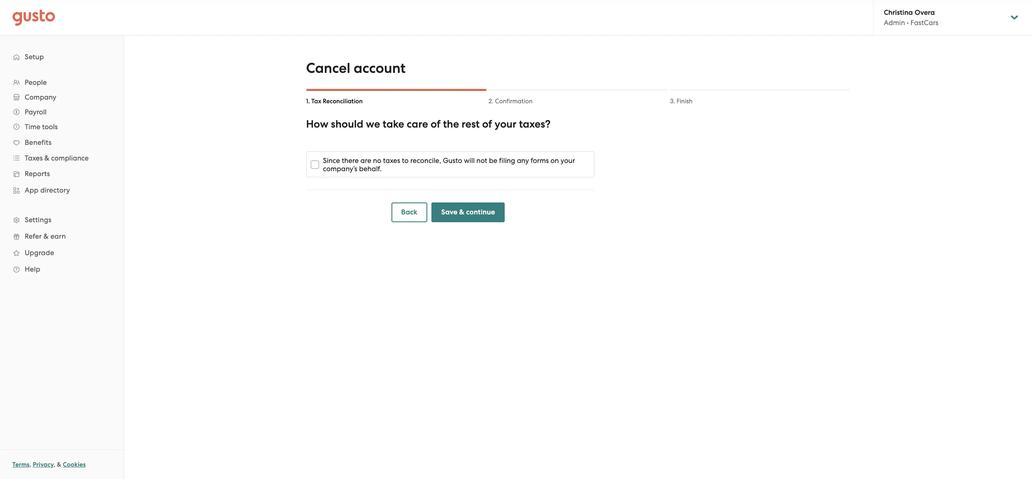 Task type: describe. For each thing, give the bounding box(es) containing it.
overa
[[915, 8, 935, 17]]

payroll
[[25, 108, 47, 116]]

no
[[373, 156, 381, 165]]

should
[[331, 118, 363, 131]]

compliance
[[51, 154, 89, 162]]

back
[[401, 208, 417, 217]]

company
[[25, 93, 56, 101]]

& for compliance
[[44, 154, 49, 162]]

be
[[489, 156, 497, 165]]

refer & earn link
[[8, 229, 115, 244]]

take
[[383, 118, 404, 131]]

your inside since there are no taxes to reconcile, gusto will not be filing any forms on your company's behalf.
[[561, 156, 575, 165]]

fastcars
[[911, 19, 939, 27]]

finish
[[677, 98, 693, 105]]

reconcile,
[[410, 156, 441, 165]]

settings
[[25, 216, 51, 224]]

setup link
[[8, 49, 115, 64]]

reconciliation
[[323, 98, 363, 105]]

help
[[25, 265, 40, 273]]

there
[[342, 156, 359, 165]]

on
[[551, 156, 559, 165]]

settings link
[[8, 212, 115, 227]]

taxes & compliance button
[[8, 151, 115, 166]]

company button
[[8, 90, 115, 105]]

cancel
[[306, 60, 350, 77]]

taxes?
[[519, 118, 551, 131]]

refer
[[25, 232, 42, 240]]

taxes
[[383, 156, 400, 165]]

privacy link
[[33, 461, 54, 469]]

home image
[[12, 9, 55, 26]]

rest
[[462, 118, 480, 131]]

gusto
[[443, 156, 462, 165]]

we
[[366, 118, 380, 131]]

taxes & compliance
[[25, 154, 89, 162]]

company's
[[323, 165, 357, 173]]

help link
[[8, 262, 115, 277]]

upgrade link
[[8, 245, 115, 260]]

since
[[323, 156, 340, 165]]

refer & earn
[[25, 232, 66, 240]]

gusto navigation element
[[0, 35, 123, 291]]

christina
[[884, 8, 913, 17]]

app
[[25, 186, 39, 194]]

list containing people
[[0, 75, 123, 277]]

the
[[443, 118, 459, 131]]

back link
[[391, 203, 427, 222]]



Task type: vqa. For each thing, say whether or not it's contained in the screenshot.
the right your
yes



Task type: locate. For each thing, give the bounding box(es) containing it.
benefits
[[25, 138, 52, 147]]

& right taxes
[[44, 154, 49, 162]]

forms
[[531, 156, 549, 165]]

time
[[25, 123, 40, 131]]

1 of from the left
[[431, 118, 441, 131]]

christina overa admin • fastcars
[[884, 8, 939, 27]]

•
[[907, 19, 909, 27]]

not
[[476, 156, 487, 165]]

1 horizontal spatial your
[[561, 156, 575, 165]]

people button
[[8, 75, 115, 90]]

& for earn
[[44, 232, 49, 240]]

account
[[354, 60, 406, 77]]

& inside button
[[459, 208, 464, 217]]

time tools
[[25, 123, 58, 131]]

0 horizontal spatial of
[[431, 118, 441, 131]]

terms
[[12, 461, 29, 469]]

care
[[407, 118, 428, 131]]

privacy
[[33, 461, 54, 469]]

taxes
[[25, 154, 43, 162]]

1 horizontal spatial ,
[[54, 461, 55, 469]]

2 of from the left
[[482, 118, 492, 131]]

setup
[[25, 53, 44, 61]]

cancel account
[[306, 60, 406, 77]]

how should we take care of the rest of your taxes?
[[306, 118, 551, 131]]

any
[[517, 156, 529, 165]]

& right the save
[[459, 208, 464, 217]]

2 , from the left
[[54, 461, 55, 469]]

terms link
[[12, 461, 29, 469]]

, left cookies button
[[54, 461, 55, 469]]

tax
[[311, 98, 321, 105]]

people
[[25, 78, 47, 86]]

your
[[495, 118, 517, 131], [561, 156, 575, 165]]

1 , from the left
[[29, 461, 31, 469]]

behalf.
[[359, 165, 382, 173]]

earn
[[50, 232, 66, 240]]

save
[[441, 208, 458, 217]]

continue
[[466, 208, 495, 217]]

save & continue button
[[431, 203, 505, 222]]

reports
[[25, 170, 50, 178]]

& left "earn"
[[44, 232, 49, 240]]

of right rest
[[482, 118, 492, 131]]

& inside dropdown button
[[44, 154, 49, 162]]

will
[[464, 156, 475, 165]]

1 vertical spatial your
[[561, 156, 575, 165]]

since there are no taxes to reconcile, gusto will not be filing any forms on your company's behalf.
[[323, 156, 575, 173]]

app directory link
[[8, 183, 115, 198]]

directory
[[40, 186, 70, 194]]

tax reconciliation
[[311, 98, 363, 105]]

to
[[402, 156, 409, 165]]

&
[[44, 154, 49, 162], [459, 208, 464, 217], [44, 232, 49, 240], [57, 461, 61, 469]]

are
[[360, 156, 371, 165]]

1 horizontal spatial of
[[482, 118, 492, 131]]

upgrade
[[25, 249, 54, 257]]

filing
[[499, 156, 515, 165]]

admin
[[884, 19, 905, 27]]

tools
[[42, 123, 58, 131]]

of
[[431, 118, 441, 131], [482, 118, 492, 131]]

0 vertical spatial your
[[495, 118, 517, 131]]

how
[[306, 118, 328, 131]]

& for continue
[[459, 208, 464, 217]]

0 horizontal spatial your
[[495, 118, 517, 131]]

your down 'confirmation'
[[495, 118, 517, 131]]

cookies
[[63, 461, 86, 469]]

,
[[29, 461, 31, 469], [54, 461, 55, 469]]

& left cookies button
[[57, 461, 61, 469]]

of left the
[[431, 118, 441, 131]]

confirmation
[[495, 98, 533, 105]]

reports link
[[8, 166, 115, 181]]

save & continue
[[441, 208, 495, 217]]

payroll button
[[8, 105, 115, 119]]

terms , privacy , & cookies
[[12, 461, 86, 469]]

, left privacy
[[29, 461, 31, 469]]

0 horizontal spatial ,
[[29, 461, 31, 469]]

list
[[0, 75, 123, 277]]

Since there are no taxes to reconcile, Gusto will not be filing any forms on your company's behalf. checkbox
[[311, 160, 319, 169]]

time tools button
[[8, 119, 115, 134]]

your right on
[[561, 156, 575, 165]]

app directory
[[25, 186, 70, 194]]

cookies button
[[63, 460, 86, 470]]

benefits link
[[8, 135, 115, 150]]



